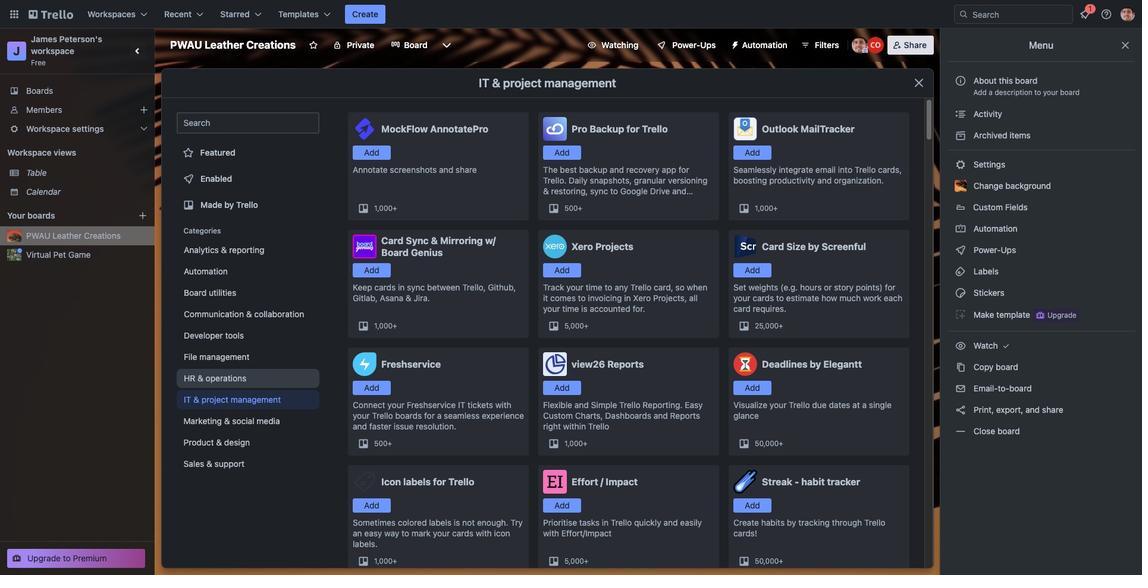 Task type: describe. For each thing, give the bounding box(es) containing it.
board utilities
[[184, 288, 236, 298]]

& inside communication & collaboration link
[[246, 309, 252, 319]]

elegantt
[[824, 359, 862, 370]]

500 for freshservice
[[374, 440, 388, 449]]

sm image for archived items
[[955, 130, 967, 142]]

prioritise
[[543, 518, 577, 528]]

dates
[[829, 400, 850, 410]]

mailtracker
[[801, 124, 855, 134]]

5,000 + for effort / impact
[[565, 557, 589, 566]]

add button for icon labels for trello
[[353, 499, 391, 513]]

james
[[31, 34, 57, 44]]

1 horizontal spatial automation link
[[948, 220, 1135, 239]]

add button for card size by screenful
[[734, 264, 772, 278]]

upgrade for upgrade
[[1048, 311, 1077, 320]]

+ for xero projects
[[584, 322, 589, 331]]

& inside card sync & mirroring w/ board genius
[[431, 236, 438, 246]]

make
[[974, 310, 994, 320]]

trello up not
[[449, 477, 474, 488]]

500 + for freshservice
[[374, 440, 392, 449]]

labels.
[[353, 540, 378, 550]]

by left elegantt at bottom right
[[810, 359, 821, 370]]

0 horizontal spatial time
[[562, 304, 579, 314]]

categories
[[184, 227, 221, 236]]

1 vertical spatial creations
[[84, 231, 121, 241]]

to inside 'the best backup and recovery app for trello. daily snapshots, granular versioning & restoring, sync to google drive and advanced security'
[[610, 186, 618, 196]]

1,000 for icon labels for trello
[[374, 557, 393, 566]]

made
[[200, 200, 222, 210]]

xero inside "track your time to any trello card, so when it comes to invoicing in xero projects, all your time is accounted for."
[[633, 293, 651, 303]]

card size by screenful
[[762, 242, 866, 252]]

effort
[[572, 477, 598, 488]]

trello up dashboards
[[619, 400, 640, 410]]

communication & collaboration
[[184, 309, 304, 319]]

sm image for print, export, and share
[[955, 405, 967, 416]]

file management link
[[177, 348, 319, 367]]

board up print, export, and share
[[1009, 384, 1032, 394]]

sm image for settings
[[955, 159, 967, 171]]

prioritise tasks in trello quickly and easily with effort/impact
[[543, 518, 702, 539]]

table link
[[26, 167, 148, 179]]

this member is an admin of this board. image
[[862, 48, 868, 54]]

developer
[[184, 331, 223, 341]]

quickly
[[634, 518, 661, 528]]

workspaces
[[87, 9, 136, 19]]

copy board link
[[948, 358, 1135, 377]]

estimate
[[786, 293, 819, 303]]

menu
[[1029, 40, 1054, 51]]

fields
[[1005, 202, 1028, 212]]

charts,
[[575, 411, 603, 421]]

cards inside set weights (e.g. hours or story points) for your cards to estimate how much work each card requires.
[[753, 293, 774, 303]]

calendar
[[26, 187, 61, 197]]

card for card size by screenful
[[762, 242, 784, 252]]

sm image for copy board
[[955, 362, 967, 374]]

0 vertical spatial time
[[586, 283, 603, 293]]

effort / impact
[[572, 477, 638, 488]]

issue
[[394, 422, 414, 432]]

free
[[31, 58, 46, 67]]

50,000 for deadlines by elegantt
[[755, 440, 779, 449]]

add for freshservice
[[364, 383, 379, 393]]

Search text field
[[177, 112, 319, 134]]

ups inside power-ups link
[[1001, 245, 1016, 255]]

0 horizontal spatial it
[[184, 395, 191, 405]]

github,
[[488, 283, 516, 293]]

email-
[[974, 384, 998, 394]]

0 horizontal spatial pwau
[[26, 231, 50, 241]]

add button for mockflow annotatepro
[[353, 146, 391, 160]]

and inside "prioritise tasks in trello quickly and easily with effort/impact"
[[664, 518, 678, 528]]

at
[[853, 400, 860, 410]]

file management
[[184, 352, 250, 362]]

5,000 for effort / impact
[[565, 557, 584, 566]]

to left premium
[[63, 554, 71, 564]]

a inside visualize your trello due dates at a single glance
[[862, 400, 867, 410]]

sync inside 'the best backup and recovery app for trello. daily snapshots, granular versioning & restoring, sync to google drive and advanced security'
[[590, 186, 608, 196]]

open information menu image
[[1101, 8, 1113, 20]]

w/
[[485, 236, 496, 246]]

collaboration
[[254, 309, 304, 319]]

0 vertical spatial freshservice
[[381, 359, 441, 370]]

trello down enabled link
[[236, 200, 258, 210]]

trello inside connect your freshservice it tickets with your trello boards for a seamless experience and faster issue resolution.
[[372, 411, 393, 421]]

0 vertical spatial labels
[[403, 477, 431, 488]]

pro backup for trello
[[572, 124, 668, 134]]

an
[[353, 529, 362, 539]]

power-ups link
[[948, 241, 1135, 260]]

trello down the charts,
[[588, 422, 609, 432]]

add for streak - habit tracker
[[745, 501, 760, 511]]

to inside set weights (e.g. hours or story points) for your cards to estimate how much work each card requires.
[[776, 293, 784, 303]]

by right made on the top left
[[224, 200, 234, 210]]

backup
[[579, 165, 608, 175]]

granular
[[634, 176, 666, 186]]

app
[[662, 165, 676, 175]]

board for board
[[404, 40, 428, 50]]

board down "export,"
[[998, 427, 1020, 437]]

5,000 + for xero projects
[[565, 322, 589, 331]]

trello inside "prioritise tasks in trello quickly and easily with effort/impact"
[[611, 518, 632, 528]]

starred button
[[213, 5, 269, 24]]

cards!
[[734, 529, 757, 539]]

close board link
[[948, 422, 1135, 441]]

members link
[[0, 101, 155, 120]]

stickers
[[972, 288, 1005, 298]]

settings
[[72, 124, 104, 134]]

and inside connect your freshservice it tickets with your trello boards for a seamless experience and faster issue resolution.
[[353, 422, 367, 432]]

share for print, export, and share
[[1042, 405, 1063, 415]]

to inside about this board add a description to your board
[[1035, 88, 1041, 97]]

2 horizontal spatial automation
[[972, 224, 1018, 234]]

watching button
[[580, 36, 646, 55]]

print, export, and share link
[[948, 401, 1135, 420]]

share
[[904, 40, 927, 50]]

and up the snapshots,
[[610, 165, 624, 175]]

views
[[54, 148, 76, 158]]

in inside "track your time to any trello card, so when it comes to invoicing in xero projects, all your time is accounted for."
[[624, 293, 631, 303]]

visualize your trello due dates at a single glance
[[734, 400, 892, 421]]

it inside connect your freshservice it tickets with your trello boards for a seamless experience and faster issue resolution.
[[458, 400, 465, 410]]

design
[[225, 438, 250, 448]]

add button for effort / impact
[[543, 499, 581, 513]]

trello inside "track your time to any trello card, so when it comes to invoicing in xero projects, all your time is accounted for."
[[631, 283, 652, 293]]

by inside 'create habits by tracking through trello cards!'
[[787, 518, 796, 528]]

1 vertical spatial power-ups
[[972, 245, 1019, 255]]

50,000 for streak - habit tracker
[[755, 557, 779, 566]]

for right "icon"
[[433, 477, 446, 488]]

1,000 + for outlook mailtracker
[[755, 204, 778, 213]]

cards,
[[878, 165, 902, 175]]

board inside card sync & mirroring w/ board genius
[[381, 247, 409, 258]]

way
[[384, 529, 399, 539]]

0 horizontal spatial leather
[[53, 231, 82, 241]]

trello up recovery
[[642, 124, 668, 134]]

much
[[840, 293, 861, 303]]

your up comes
[[567, 283, 584, 293]]

leather inside 'board name' text field
[[205, 39, 244, 51]]

to right comes
[[578, 293, 586, 303]]

custom inside button
[[973, 202, 1003, 212]]

customize views image
[[441, 39, 453, 51]]

a inside connect your freshservice it tickets with your trello boards for a seamless experience and faster issue resolution.
[[437, 411, 442, 421]]

& inside sales & support link
[[207, 459, 213, 469]]

annotatepro
[[430, 124, 488, 134]]

1,000 for card sync & mirroring w/ board genius
[[374, 322, 393, 331]]

social
[[233, 416, 255, 427]]

export,
[[996, 405, 1023, 415]]

and up the charts,
[[575, 400, 589, 410]]

0 horizontal spatial pwau leather creations
[[26, 231, 121, 241]]

create button
[[345, 5, 386, 24]]

pwau leather creations inside 'board name' text field
[[170, 39, 296, 51]]

it & project management link
[[177, 391, 319, 410]]

add button for view26 reports
[[543, 381, 581, 396]]

back to home image
[[29, 5, 73, 24]]

+ for pro backup for trello
[[578, 204, 582, 213]]

0 vertical spatial boards
[[27, 211, 55, 221]]

with inside "prioritise tasks in trello quickly and easily with effort/impact"
[[543, 529, 559, 539]]

faster
[[369, 422, 392, 432]]

virtual pet game
[[26, 250, 91, 260]]

+ for card size by screenful
[[779, 322, 783, 331]]

power-ups inside button
[[672, 40, 716, 50]]

for right backup
[[627, 124, 640, 134]]

0 horizontal spatial reports
[[607, 359, 644, 370]]

sm image for close board
[[955, 426, 967, 438]]

tickets
[[468, 400, 493, 410]]

to inside sometimes colored labels is not enough. try an easy way to mark your cards with icon labels.
[[402, 529, 409, 539]]

boards
[[26, 86, 53, 96]]

google
[[620, 186, 648, 196]]

cards inside keep cards in sync between trello, github, gitlab, asana & jira.
[[374, 283, 396, 293]]

is inside sometimes colored labels is not enough. try an easy way to mark your cards with icon labels.
[[454, 518, 460, 528]]

your
[[7, 211, 25, 221]]

workspace for workspace views
[[7, 148, 51, 158]]

sync inside keep cards in sync between trello, github, gitlab, asana & jira.
[[407, 283, 425, 293]]

or
[[824, 283, 832, 293]]

made by trello link
[[177, 193, 319, 217]]

email
[[816, 165, 836, 175]]

add for deadlines by elegantt
[[745, 383, 760, 393]]

your inside about this board add a description to your board
[[1043, 88, 1058, 97]]

workspace navigation collapse icon image
[[130, 43, 146, 59]]

track your time to any trello card, so when it comes to invoicing in xero projects, all your time is accounted for.
[[543, 283, 708, 314]]

+ for mockflow annotatepro
[[393, 204, 397, 213]]

0 vertical spatial management
[[544, 76, 616, 90]]

sm image for activity
[[955, 108, 967, 120]]

upgrade to premium link
[[7, 550, 145, 569]]

1,000 + for icon labels for trello
[[374, 557, 397, 566]]

your down connect
[[353, 411, 370, 421]]

add board image
[[138, 211, 148, 221]]

1 vertical spatial it & project management
[[184, 395, 281, 405]]

0 horizontal spatial automation link
[[177, 262, 319, 281]]

and down email-to-board link
[[1026, 405, 1040, 415]]

activity
[[972, 109, 1002, 119]]

mirroring
[[440, 236, 483, 246]]

virtual pet game link
[[26, 249, 148, 261]]

upgrade button
[[1033, 309, 1079, 323]]

add button for card sync & mirroring w/ board genius
[[353, 264, 391, 278]]

projects
[[595, 242, 634, 252]]

advanced
[[543, 197, 581, 207]]

filters
[[815, 40, 839, 50]]

your up the issue
[[388, 400, 404, 410]]

archived items
[[972, 130, 1031, 140]]

your boards with 2 items element
[[7, 209, 120, 223]]

projects,
[[653, 293, 687, 303]]

productivity
[[769, 176, 815, 186]]



Task type: locate. For each thing, give the bounding box(es) containing it.
in for card sync & mirroring w/ board genius
[[398, 283, 405, 293]]

add for view26 reports
[[555, 383, 570, 393]]

keep
[[353, 283, 372, 293]]

sm image
[[726, 36, 742, 52], [955, 159, 967, 171], [955, 223, 967, 235], [955, 266, 967, 278], [955, 287, 967, 299], [1000, 340, 1012, 352], [955, 383, 967, 395], [955, 405, 967, 416]]

by right size
[[808, 242, 820, 252]]

your inside set weights (e.g. hours or story points) for your cards to estimate how much work each card requires.
[[734, 293, 750, 303]]

1 horizontal spatial project
[[503, 76, 542, 90]]

+ down the faster
[[388, 440, 392, 449]]

2 vertical spatial in
[[602, 518, 609, 528]]

5,000 + down effort/impact
[[565, 557, 589, 566]]

gitlab,
[[353, 293, 378, 303]]

and inside "seamlessly integrate email into trello cards, boosting productivity and organization."
[[818, 176, 832, 186]]

custom inside "flexible and simple trello reporting. easy custom charts, dashboards and reports right within trello"
[[543, 411, 573, 421]]

card left size
[[762, 242, 784, 252]]

7 sm image from the top
[[955, 426, 967, 438]]

developer tools
[[184, 331, 244, 341]]

work
[[863, 293, 882, 303]]

add for effort / impact
[[555, 501, 570, 511]]

1 horizontal spatial cards
[[452, 529, 474, 539]]

0 vertical spatial automation link
[[948, 220, 1135, 239]]

1 vertical spatial in
[[624, 293, 631, 303]]

sync up security
[[590, 186, 608, 196]]

labels inside sometimes colored labels is not enough. try an easy way to mark your cards with icon labels.
[[429, 518, 452, 528]]

500 + for pro backup for trello
[[565, 204, 582, 213]]

recent button
[[157, 5, 211, 24]]

enabled
[[200, 174, 232, 184]]

1 vertical spatial pwau
[[26, 231, 50, 241]]

sm image inside watch link
[[955, 340, 967, 352]]

in inside keep cards in sync between trello, github, gitlab, asana & jira.
[[398, 283, 405, 293]]

1 vertical spatial automation link
[[177, 262, 319, 281]]

add down about
[[974, 88, 987, 97]]

upgrade inside the upgrade to premium link
[[27, 554, 61, 564]]

ups inside power-ups button
[[700, 40, 716, 50]]

add button for outlook mailtracker
[[734, 146, 772, 160]]

& inside marketing & social media link
[[224, 416, 230, 427]]

0 horizontal spatial power-ups
[[672, 40, 716, 50]]

1 vertical spatial cards
[[753, 293, 774, 303]]

& inside hr & operations link
[[198, 374, 203, 384]]

hr
[[184, 374, 195, 384]]

sync up jira. at bottom
[[407, 283, 425, 293]]

+ for icon labels for trello
[[393, 557, 397, 566]]

1 vertical spatial leather
[[53, 231, 82, 241]]

0 vertical spatial 500 +
[[565, 204, 582, 213]]

0 vertical spatial workspace
[[26, 124, 70, 134]]

& inside 'it & project management' link
[[193, 395, 199, 405]]

to down the snapshots,
[[610, 186, 618, 196]]

+ left security
[[578, 204, 582, 213]]

0 vertical spatial power-
[[672, 40, 700, 50]]

0 vertical spatial pwau
[[170, 39, 202, 51]]

1 5,000 from the top
[[565, 322, 584, 331]]

2 50,000 from the top
[[755, 557, 779, 566]]

& inside 'the best backup and recovery app for trello. daily snapshots, granular versioning & restoring, sync to google drive and advanced security'
[[543, 186, 549, 196]]

with inside sometimes colored labels is not enough. try an easy way to mark your cards with icon labels.
[[476, 529, 492, 539]]

labels right "icon"
[[403, 477, 431, 488]]

0 horizontal spatial is
[[454, 518, 460, 528]]

1 vertical spatial 500 +
[[374, 440, 392, 449]]

add up annotate
[[364, 148, 379, 158]]

2 sm image from the top
[[955, 130, 967, 142]]

card for card sync & mirroring w/ board genius
[[381, 236, 403, 246]]

0 vertical spatial reports
[[607, 359, 644, 370]]

board inside board link
[[404, 40, 428, 50]]

your up activity link
[[1043, 88, 1058, 97]]

50,000 + for deadlines by elegantt
[[755, 440, 783, 449]]

upgrade inside upgrade button
[[1048, 311, 1077, 320]]

1 horizontal spatial upgrade
[[1048, 311, 1077, 320]]

1,000 + for card sync & mirroring w/ board genius
[[374, 322, 397, 331]]

trello inside 'create habits by tracking through trello cards!'
[[864, 518, 886, 528]]

add up seamlessly
[[745, 148, 760, 158]]

0 vertical spatial upgrade
[[1048, 311, 1077, 320]]

1 vertical spatial 50,000 +
[[755, 557, 783, 566]]

create
[[352, 9, 378, 19], [734, 518, 759, 528]]

christina overa (christinaovera) image
[[867, 37, 884, 54]]

0 vertical spatial xero
[[572, 242, 593, 252]]

add for xero projects
[[555, 265, 570, 275]]

(e.g.
[[781, 283, 798, 293]]

product
[[184, 438, 214, 448]]

1 vertical spatial 500
[[374, 440, 388, 449]]

it & project management up the marketing & social media
[[184, 395, 281, 405]]

add for card size by screenful
[[745, 265, 760, 275]]

and down reporting.
[[654, 411, 668, 421]]

boards
[[27, 211, 55, 221], [395, 411, 422, 421]]

creations inside 'board name' text field
[[246, 39, 296, 51]]

1 horizontal spatial power-
[[974, 245, 1001, 255]]

for inside set weights (e.g. hours or story points) for your cards to estimate how much work each card requires.
[[885, 283, 896, 293]]

2 vertical spatial automation
[[184, 267, 228, 277]]

1,000 + down asana
[[374, 322, 397, 331]]

add button for freshservice
[[353, 381, 391, 396]]

2 horizontal spatial a
[[989, 88, 993, 97]]

your up the card
[[734, 293, 750, 303]]

it up seamless at the bottom
[[458, 400, 465, 410]]

is inside "track your time to any trello card, so when it comes to invoicing in xero projects, all your time is accounted for."
[[581, 304, 588, 314]]

share
[[456, 165, 477, 175], [1042, 405, 1063, 415]]

0 horizontal spatial cards
[[374, 283, 396, 293]]

sm image inside watch link
[[1000, 340, 1012, 352]]

cards inside sometimes colored labels is not enough. try an easy way to mark your cards with icon labels.
[[452, 529, 474, 539]]

time down comes
[[562, 304, 579, 314]]

effort/impact
[[561, 529, 612, 539]]

add for icon labels for trello
[[364, 501, 379, 511]]

close board
[[972, 427, 1020, 437]]

create habits by tracking through trello cards!
[[734, 518, 886, 539]]

1 horizontal spatial in
[[602, 518, 609, 528]]

0 horizontal spatial sync
[[407, 283, 425, 293]]

0 horizontal spatial it & project management
[[184, 395, 281, 405]]

create inside 'create habits by tracking through trello cards!'
[[734, 518, 759, 528]]

custom fields button
[[948, 198, 1135, 217]]

marketing & social media
[[184, 416, 280, 427]]

and right screenshots
[[439, 165, 453, 175]]

board left utilities
[[184, 288, 207, 298]]

0 horizontal spatial create
[[352, 9, 378, 19]]

seamlessly integrate email into trello cards, boosting productivity and organization.
[[734, 165, 902, 186]]

add button up habits
[[734, 499, 772, 513]]

+ down productivity
[[773, 204, 778, 213]]

0 vertical spatial 50,000
[[755, 440, 779, 449]]

cards down 'weights'
[[753, 293, 774, 303]]

share down email-to-board link
[[1042, 405, 1063, 415]]

background
[[1006, 181, 1051, 191]]

50,000
[[755, 440, 779, 449], [755, 557, 779, 566]]

1 vertical spatial ups
[[1001, 245, 1016, 255]]

management up pro
[[544, 76, 616, 90]]

sm image inside labels link
[[955, 266, 967, 278]]

+ for freshservice
[[388, 440, 392, 449]]

sm image for stickers
[[955, 287, 967, 299]]

for up the resolution.
[[424, 411, 435, 421]]

and
[[439, 165, 453, 175], [610, 165, 624, 175], [818, 176, 832, 186], [672, 186, 687, 196], [575, 400, 589, 410], [1026, 405, 1040, 415], [654, 411, 668, 421], [353, 422, 367, 432], [664, 518, 678, 528]]

game
[[68, 250, 91, 260]]

trello right any
[[631, 283, 652, 293]]

a
[[989, 88, 993, 97], [862, 400, 867, 410], [437, 411, 442, 421]]

+ down within
[[583, 440, 588, 449]]

restoring,
[[551, 186, 588, 196]]

1 notification image
[[1078, 7, 1092, 21]]

0 vertical spatial it & project management
[[479, 76, 616, 90]]

0 vertical spatial sync
[[590, 186, 608, 196]]

25,000 +
[[755, 322, 783, 331]]

5,000 down effort/impact
[[565, 557, 584, 566]]

add button for streak - habit tracker
[[734, 499, 772, 513]]

sm image for power-ups
[[955, 245, 967, 256]]

board
[[404, 40, 428, 50], [381, 247, 409, 258], [184, 288, 207, 298]]

4 sm image from the top
[[955, 309, 967, 321]]

1 horizontal spatial boards
[[395, 411, 422, 421]]

2 50,000 + from the top
[[755, 557, 783, 566]]

to up invoicing
[[605, 283, 612, 293]]

upgrade for upgrade to premium
[[27, 554, 61, 564]]

0 horizontal spatial in
[[398, 283, 405, 293]]

analytics
[[184, 245, 219, 255]]

+ for view26 reports
[[583, 440, 588, 449]]

1,000 + down the labels.
[[374, 557, 397, 566]]

0 vertical spatial power-ups
[[672, 40, 716, 50]]

+ for streak - habit tracker
[[779, 557, 783, 566]]

labels
[[972, 267, 999, 277]]

labels up mark on the bottom
[[429, 518, 452, 528]]

automation link down 'custom fields' button
[[948, 220, 1135, 239]]

add button for deadlines by elegantt
[[734, 381, 772, 396]]

seamlessly
[[734, 165, 777, 175]]

for up versioning
[[679, 165, 689, 175]]

sm image inside settings link
[[955, 159, 967, 171]]

0 vertical spatial a
[[989, 88, 993, 97]]

freshservice inside connect your freshservice it tickets with your trello boards for a seamless experience and faster issue resolution.
[[407, 400, 456, 410]]

board utilities link
[[177, 284, 319, 303]]

set
[[734, 283, 746, 293]]

by right habits
[[787, 518, 796, 528]]

workspace for workspace settings
[[26, 124, 70, 134]]

a inside about this board add a description to your board
[[989, 88, 993, 97]]

0 horizontal spatial share
[[456, 165, 477, 175]]

ups left 'automation' button
[[700, 40, 716, 50]]

1,000 + down annotate
[[374, 204, 397, 213]]

add button
[[353, 146, 391, 160], [543, 146, 581, 160], [734, 146, 772, 160], [353, 264, 391, 278], [543, 264, 581, 278], [734, 264, 772, 278], [353, 381, 391, 396], [543, 381, 581, 396], [734, 381, 772, 396], [353, 499, 391, 513], [543, 499, 581, 513], [734, 499, 772, 513]]

+ down invoicing
[[584, 322, 589, 331]]

0 horizontal spatial 500 +
[[374, 440, 392, 449]]

flexible
[[543, 400, 572, 410]]

1,000 down within
[[565, 440, 583, 449]]

management up operations
[[199, 352, 250, 362]]

+ for outlook mailtracker
[[773, 204, 778, 213]]

5,000 for xero projects
[[565, 322, 584, 331]]

sm image inside print, export, and share link
[[955, 405, 967, 416]]

in inside "prioritise tasks in trello quickly and easily with effort/impact"
[[602, 518, 609, 528]]

1 vertical spatial upgrade
[[27, 554, 61, 564]]

1 horizontal spatial custom
[[973, 202, 1003, 212]]

2 5,000 from the top
[[565, 557, 584, 566]]

Board name text field
[[164, 36, 302, 55]]

streak - habit tracker
[[762, 477, 860, 488]]

sm image inside activity link
[[955, 108, 967, 120]]

with inside connect your freshservice it tickets with your trello boards for a seamless experience and faster issue resolution.
[[495, 400, 512, 410]]

for inside connect your freshservice it tickets with your trello boards for a seamless experience and faster issue resolution.
[[424, 411, 435, 421]]

leather
[[205, 39, 244, 51], [53, 231, 82, 241]]

5 sm image from the top
[[955, 340, 967, 352]]

custom down flexible
[[543, 411, 573, 421]]

sm image inside archived items link
[[955, 130, 967, 142]]

trello inside visualize your trello due dates at a single glance
[[789, 400, 810, 410]]

management
[[544, 76, 616, 90], [199, 352, 250, 362], [231, 395, 281, 405]]

1 vertical spatial boards
[[395, 411, 422, 421]]

xero left projects
[[572, 242, 593, 252]]

0 vertical spatial in
[[398, 283, 405, 293]]

about
[[974, 76, 997, 86]]

in up asana
[[398, 283, 405, 293]]

1 horizontal spatial 500
[[565, 204, 578, 213]]

1 vertical spatial labels
[[429, 518, 452, 528]]

1 50,000 from the top
[[755, 440, 779, 449]]

for inside 'the best backup and recovery app for trello. daily snapshots, granular versioning & restoring, sync to google drive and advanced security'
[[679, 165, 689, 175]]

with up experience
[[495, 400, 512, 410]]

1 horizontal spatial is
[[581, 304, 588, 314]]

1 horizontal spatial pwau leather creations
[[170, 39, 296, 51]]

automation button
[[726, 36, 795, 55]]

screenful
[[822, 242, 866, 252]]

star or unstar board image
[[309, 40, 318, 50]]

0 vertical spatial create
[[352, 9, 378, 19]]

sm image inside stickers 'link'
[[955, 287, 967, 299]]

trello up organization. on the top
[[855, 165, 876, 175]]

1 vertical spatial project
[[201, 395, 229, 405]]

0 vertical spatial automation
[[742, 40, 788, 50]]

1,000 for view26 reports
[[565, 440, 583, 449]]

2 5,000 + from the top
[[565, 557, 589, 566]]

cards down not
[[452, 529, 474, 539]]

due
[[812, 400, 827, 410]]

easily
[[680, 518, 702, 528]]

workspace
[[26, 124, 70, 134], [7, 148, 51, 158]]

create inside button
[[352, 9, 378, 19]]

boards up the issue
[[395, 411, 422, 421]]

+ up streak
[[779, 440, 783, 449]]

2 vertical spatial a
[[437, 411, 442, 421]]

-
[[795, 477, 799, 488]]

sometimes colored labels is not enough. try an easy way to mark your cards with icon labels.
[[353, 518, 523, 550]]

1 50,000 + from the top
[[755, 440, 783, 449]]

sm image for labels
[[955, 266, 967, 278]]

sync
[[590, 186, 608, 196], [407, 283, 425, 293]]

1 vertical spatial workspace
[[7, 148, 51, 158]]

+ down way
[[393, 557, 397, 566]]

1,000 down the labels.
[[374, 557, 393, 566]]

& inside analytics & reporting link
[[221, 245, 227, 255]]

your down it
[[543, 304, 560, 314]]

email-to-board
[[972, 384, 1032, 394]]

0 horizontal spatial 500
[[374, 440, 388, 449]]

add button up prioritise
[[543, 499, 581, 513]]

0 vertical spatial ups
[[700, 40, 716, 50]]

1 sm image from the top
[[955, 108, 967, 120]]

board up to-
[[996, 362, 1018, 372]]

habit
[[801, 477, 825, 488]]

visualize
[[734, 400, 768, 410]]

board up description
[[1015, 76, 1038, 86]]

boards inside connect your freshservice it tickets with your trello boards for a seamless experience and faster issue resolution.
[[395, 411, 422, 421]]

add for outlook mailtracker
[[745, 148, 760, 158]]

james peterson (jamespeterson93) image
[[1121, 7, 1135, 21]]

create for create
[[352, 9, 378, 19]]

+ for card sync & mirroring w/ board genius
[[393, 322, 397, 331]]

automation inside button
[[742, 40, 788, 50]]

3 sm image from the top
[[955, 245, 967, 256]]

50,000 + for streak - habit tracker
[[755, 557, 783, 566]]

mockflow
[[381, 124, 428, 134]]

creations up virtual pet game link
[[84, 231, 121, 241]]

sm image for make template
[[955, 309, 967, 321]]

time up invoicing
[[586, 283, 603, 293]]

1 horizontal spatial it
[[458, 400, 465, 410]]

1,000 + for view26 reports
[[565, 440, 588, 449]]

add button for pro backup for trello
[[543, 146, 581, 160]]

+ down habits
[[779, 557, 783, 566]]

it & project management up pro
[[479, 76, 616, 90]]

your right mark on the bottom
[[433, 529, 450, 539]]

1 vertical spatial power-
[[974, 245, 1001, 255]]

1 vertical spatial management
[[199, 352, 250, 362]]

deadlines by elegantt
[[762, 359, 862, 370]]

private button
[[326, 36, 382, 55]]

deadlines
[[762, 359, 808, 370]]

create for create habits by tracking through trello cards!
[[734, 518, 759, 528]]

primary element
[[0, 0, 1142, 29]]

1 horizontal spatial 500 +
[[565, 204, 582, 213]]

management inside file management link
[[199, 352, 250, 362]]

0 vertical spatial 50,000 +
[[755, 440, 783, 449]]

0 vertical spatial pwau leather creations
[[170, 39, 296, 51]]

& inside product & design 'link'
[[216, 438, 222, 448]]

5,000 + down comes
[[565, 322, 589, 331]]

to down (e.g.
[[776, 293, 784, 303]]

trello
[[642, 124, 668, 134], [855, 165, 876, 175], [236, 200, 258, 210], [631, 283, 652, 293], [619, 400, 640, 410], [789, 400, 810, 410], [372, 411, 393, 421], [588, 422, 609, 432], [449, 477, 474, 488], [611, 518, 632, 528], [864, 518, 886, 528]]

sales
[[184, 459, 205, 469]]

drive
[[650, 186, 670, 196]]

2 vertical spatial board
[[184, 288, 207, 298]]

a down about
[[989, 88, 993, 97]]

1 horizontal spatial share
[[1042, 405, 1063, 415]]

reports right view26
[[607, 359, 644, 370]]

colored
[[398, 518, 427, 528]]

pwau inside 'board name' text field
[[170, 39, 202, 51]]

reports inside "flexible and simple trello reporting. easy custom charts, dashboards and reports right within trello"
[[670, 411, 700, 421]]

0 horizontal spatial ups
[[700, 40, 716, 50]]

1,000 +
[[374, 204, 397, 213], [755, 204, 778, 213], [374, 322, 397, 331], [565, 440, 588, 449], [374, 557, 397, 566]]

automation link down analytics & reporting link
[[177, 262, 319, 281]]

for up the each
[[885, 283, 896, 293]]

with down prioritise
[[543, 529, 559, 539]]

+
[[393, 204, 397, 213], [578, 204, 582, 213], [773, 204, 778, 213], [393, 322, 397, 331], [584, 322, 589, 331], [779, 322, 783, 331], [388, 440, 392, 449], [583, 440, 588, 449], [779, 440, 783, 449], [393, 557, 397, 566], [584, 557, 589, 566], [779, 557, 783, 566]]

and down versioning
[[672, 186, 687, 196]]

sm image for watch
[[955, 340, 967, 352]]

it up annotatepro
[[479, 76, 489, 90]]

1 vertical spatial a
[[862, 400, 867, 410]]

2 vertical spatial management
[[231, 395, 281, 405]]

story
[[834, 283, 854, 293]]

sm image for automation
[[955, 223, 967, 235]]

+ for deadlines by elegantt
[[779, 440, 783, 449]]

board left customize views icon
[[404, 40, 428, 50]]

how
[[822, 293, 837, 303]]

tasks
[[579, 518, 600, 528]]

50,000 down glance
[[755, 440, 779, 449]]

board up activity link
[[1060, 88, 1080, 97]]

sm image for email-to-board
[[955, 383, 967, 395]]

0 horizontal spatial a
[[437, 411, 442, 421]]

freshservice up the resolution.
[[407, 400, 456, 410]]

5,000 +
[[565, 322, 589, 331], [565, 557, 589, 566]]

trello left quickly
[[611, 518, 632, 528]]

1 horizontal spatial with
[[495, 400, 512, 410]]

workspaces button
[[80, 5, 155, 24]]

your right 'visualize'
[[770, 400, 787, 410]]

james peterson's workspace free
[[31, 34, 104, 67]]

in for effort / impact
[[602, 518, 609, 528]]

1,000 down asana
[[374, 322, 393, 331]]

enough.
[[477, 518, 508, 528]]

mockflow annotatepro
[[381, 124, 488, 134]]

trello.
[[543, 176, 567, 186]]

project inside 'it & project management' link
[[201, 395, 229, 405]]

reporting
[[229, 245, 264, 255]]

sales & support
[[184, 459, 245, 469]]

made by trello
[[200, 200, 258, 210]]

your inside sometimes colored labels is not enough. try an easy way to mark your cards with icon labels.
[[433, 529, 450, 539]]

sm image inside copy board link
[[955, 362, 967, 374]]

6 sm image from the top
[[955, 362, 967, 374]]

watch
[[972, 341, 1000, 351]]

watching
[[602, 40, 639, 50]]

1 horizontal spatial sync
[[590, 186, 608, 196]]

pwau leather creations down starred
[[170, 39, 296, 51]]

management down hr & operations link
[[231, 395, 281, 405]]

pwau down recent dropdown button
[[170, 39, 202, 51]]

1 horizontal spatial ups
[[1001, 245, 1016, 255]]

1 5,000 + from the top
[[565, 322, 589, 331]]

1 vertical spatial sync
[[407, 283, 425, 293]]

your boards
[[7, 211, 55, 221]]

& inside keep cards in sync between trello, github, gitlab, asana & jira.
[[406, 293, 412, 303]]

james peterson (jamespeterson93) image
[[852, 37, 868, 54]]

1 horizontal spatial pwau
[[170, 39, 202, 51]]

print,
[[974, 405, 994, 415]]

add up 'visualize'
[[745, 383, 760, 393]]

+ for effort / impact
[[584, 557, 589, 566]]

0 vertical spatial project
[[503, 76, 542, 90]]

management inside 'it & project management' link
[[231, 395, 281, 405]]

2 horizontal spatial it
[[479, 76, 489, 90]]

power- inside button
[[672, 40, 700, 50]]

0 horizontal spatial boards
[[27, 211, 55, 221]]

search image
[[959, 10, 969, 19]]

it
[[543, 293, 548, 303]]

1,000 for outlook mailtracker
[[755, 204, 773, 213]]

daily
[[569, 176, 588, 186]]

add for mockflow annotatepro
[[364, 148, 379, 158]]

stickers link
[[948, 284, 1135, 303]]

1 vertical spatial reports
[[670, 411, 700, 421]]

add for card sync & mirroring w/ board genius
[[364, 265, 379, 275]]

5,000
[[565, 322, 584, 331], [565, 557, 584, 566]]

activity link
[[948, 105, 1135, 124]]

trello inside "seamlessly integrate email into trello cards, boosting productivity and organization."
[[855, 165, 876, 175]]

all
[[689, 293, 698, 303]]

card inside card sync & mirroring w/ board genius
[[381, 236, 403, 246]]

1,000 down boosting
[[755, 204, 773, 213]]

sm image inside email-to-board link
[[955, 383, 967, 395]]

tracker
[[827, 477, 860, 488]]

share for annotate screenshots and share
[[456, 165, 477, 175]]

sm image inside close board link
[[955, 426, 967, 438]]

add button up connect
[[353, 381, 391, 396]]

add for pro backup for trello
[[555, 148, 570, 158]]

upgrade
[[1048, 311, 1077, 320], [27, 554, 61, 564]]

0 vertical spatial leather
[[205, 39, 244, 51]]

archived items link
[[948, 126, 1135, 145]]

1,000 for mockflow annotatepro
[[374, 204, 393, 213]]

1 horizontal spatial it & project management
[[479, 76, 616, 90]]

it
[[479, 76, 489, 90], [184, 395, 191, 405], [458, 400, 465, 410]]

500 for pro backup for trello
[[565, 204, 578, 213]]

jira.
[[414, 293, 430, 303]]

board inside board utilities link
[[184, 288, 207, 298]]

1 horizontal spatial reports
[[670, 411, 700, 421]]

leather down starred
[[205, 39, 244, 51]]

workspace inside popup button
[[26, 124, 70, 134]]

Search field
[[969, 5, 1073, 23]]

add inside about this board add a description to your board
[[974, 88, 987, 97]]

50,000 + down glance
[[755, 440, 783, 449]]

add button up "keep"
[[353, 264, 391, 278]]

custom
[[973, 202, 1003, 212], [543, 411, 573, 421]]

0 vertical spatial 5,000
[[565, 322, 584, 331]]

+ down asana
[[393, 322, 397, 331]]

add up 'cards!'
[[745, 501, 760, 511]]

0 vertical spatial is
[[581, 304, 588, 314]]

1,000 + for mockflow annotatepro
[[374, 204, 397, 213]]

board for board utilities
[[184, 288, 207, 298]]

add button for xero projects
[[543, 264, 581, 278]]

sm image inside power-ups link
[[955, 245, 967, 256]]

trello left due
[[789, 400, 810, 410]]

1 vertical spatial freshservice
[[407, 400, 456, 410]]

enabled link
[[177, 167, 319, 191]]

0 vertical spatial custom
[[973, 202, 1003, 212]]

1 horizontal spatial time
[[586, 283, 603, 293]]

support
[[215, 459, 245, 469]]

1 horizontal spatial power-ups
[[972, 245, 1019, 255]]

1 vertical spatial pwau leather creations
[[26, 231, 121, 241]]

your inside visualize your trello due dates at a single glance
[[770, 400, 787, 410]]

add up "keep"
[[364, 265, 379, 275]]

1 vertical spatial create
[[734, 518, 759, 528]]

outlook mailtracker
[[762, 124, 855, 134]]

is left accounted
[[581, 304, 588, 314]]

sm image inside 'automation' button
[[726, 36, 742, 52]]

description
[[995, 88, 1033, 97]]

card
[[734, 304, 751, 314]]

sm image
[[955, 108, 967, 120], [955, 130, 967, 142], [955, 245, 967, 256], [955, 309, 967, 321], [955, 340, 967, 352], [955, 362, 967, 374], [955, 426, 967, 438]]

1 vertical spatial time
[[562, 304, 579, 314]]

1 vertical spatial xero
[[633, 293, 651, 303]]



Task type: vqa. For each thing, say whether or not it's contained in the screenshot.


